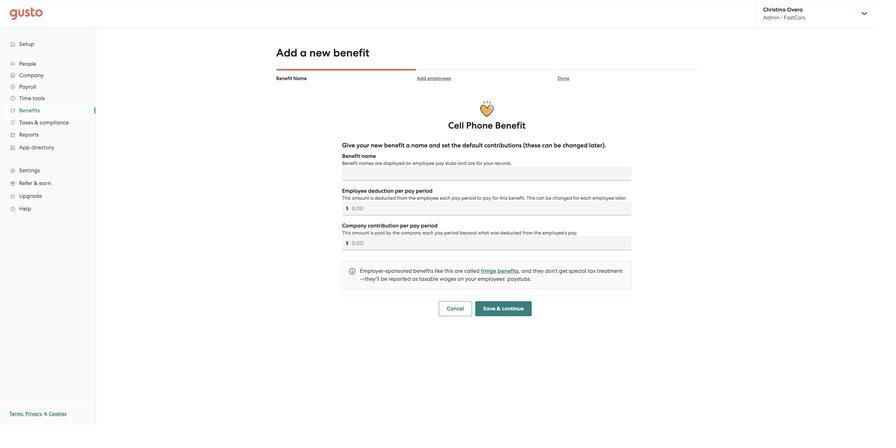 Task type: vqa. For each thing, say whether or not it's contained in the screenshot.
The Cancel Account
no



Task type: locate. For each thing, give the bounding box(es) containing it.
a up benefit name benefit names are displayed on employee pay stubs and are for your records.
[[406, 142, 410, 149]]

for
[[477, 161, 483, 166], [493, 196, 499, 201], [574, 196, 580, 201]]

0 vertical spatial on
[[406, 161, 412, 166]]

benefit for a
[[334, 46, 370, 59]]

2 horizontal spatial be
[[554, 142, 562, 149]]

this for company contribution per pay period
[[342, 230, 351, 236]]

can right (these
[[543, 142, 553, 149]]

this inside company contribution per pay period this amount is paid by the company each pay period beyond what was deducted from the employee's pay.
[[342, 230, 351, 236]]

2 horizontal spatial ,
[[519, 268, 521, 274]]

was
[[491, 230, 499, 236]]

on
[[406, 161, 412, 166], [458, 276, 464, 282]]

0 vertical spatial benefit
[[334, 46, 370, 59]]

benefits link
[[6, 105, 89, 116]]

don't
[[546, 268, 558, 274]]

1 vertical spatial on
[[458, 276, 464, 282]]

$ for company contribution per pay period
[[346, 241, 349, 246]]

and up paystubs.
[[522, 268, 532, 274]]

benefit.
[[509, 196, 526, 201]]

1 vertical spatial this
[[445, 268, 454, 274]]

save
[[484, 306, 496, 312]]

—they'll
[[360, 276, 380, 282]]

fringe benefits link
[[481, 268, 519, 275]]

Benefit name text field
[[342, 167, 632, 181]]

this left benefit.
[[500, 196, 508, 201]]

1 horizontal spatial a
[[406, 142, 410, 149]]

1 horizontal spatial add
[[417, 76, 427, 81]]

•
[[782, 14, 783, 21]]

default
[[463, 142, 483, 149]]

per right deduction
[[395, 188, 404, 195]]

2 vertical spatial and
[[522, 268, 532, 274]]

be right benefit.
[[546, 196, 552, 201]]

&
[[34, 119, 38, 126], [34, 180, 38, 187], [497, 306, 501, 312], [44, 411, 48, 417]]

your right give
[[357, 142, 370, 149]]

each for company contribution per pay period
[[423, 230, 434, 236]]

1 benefits from the left
[[413, 268, 434, 274]]

0 vertical spatial be
[[554, 142, 562, 149]]

2 horizontal spatial and
[[522, 268, 532, 274]]

can inside employee deduction per pay period this amount is deducted from the employee each pay period to pay for this benefit. this can be changed for each employee later.
[[537, 196, 545, 201]]

0 horizontal spatial on
[[406, 161, 412, 166]]

company contribution per pay period this amount is paid by the company each pay period beyond what was deducted from the employee's pay.
[[342, 223, 578, 236]]

taxes
[[19, 119, 33, 126]]

2 vertical spatial be
[[381, 276, 388, 282]]

pay left the stubs
[[436, 161, 444, 166]]

1 vertical spatial is
[[371, 230, 374, 236]]

changed inside employee deduction per pay period this amount is deducted from the employee each pay period to pay for this benefit. this can be changed for each employee later.
[[553, 196, 573, 201]]

this
[[342, 196, 351, 201], [527, 196, 536, 201], [342, 230, 351, 236]]

this
[[500, 196, 508, 201], [445, 268, 454, 274]]

& inside button
[[497, 306, 501, 312]]

0 horizontal spatial new
[[310, 46, 331, 59]]

on right wages
[[458, 276, 464, 282]]

period left beyond
[[445, 230, 459, 236]]

0 vertical spatial a
[[300, 46, 307, 59]]

0 vertical spatial add
[[277, 46, 298, 59]]

1 vertical spatial per
[[400, 223, 409, 229]]

period down benefit name benefit names are displayed on employee pay stubs and are for your records.
[[416, 188, 433, 195]]

2 amount from the top
[[352, 230, 369, 236]]

& left earn at the left top of page
[[34, 180, 38, 187]]

are left "called"
[[455, 268, 463, 274]]

company left contribution
[[342, 223, 367, 229]]

0 horizontal spatial deducted
[[375, 196, 396, 201]]

amount inside employee deduction per pay period this amount is deducted from the employee each pay period to pay for this benefit. this can be changed for each employee later.
[[352, 196, 369, 201]]

per inside company contribution per pay period this amount is paid by the company each pay period beyond what was deducted from the employee's pay.
[[400, 223, 409, 229]]

1 horizontal spatial new
[[371, 142, 383, 149]]

1 $ from the top
[[346, 206, 349, 211]]

0 horizontal spatial be
[[381, 276, 388, 282]]

2 vertical spatial your
[[466, 276, 477, 282]]

is
[[371, 196, 374, 201], [371, 230, 374, 236]]

from
[[397, 196, 408, 201], [523, 230, 533, 236]]

0 vertical spatial name
[[412, 142, 428, 149]]

1 vertical spatial benefit
[[384, 142, 405, 149]]

, up paystubs.
[[519, 268, 521, 274]]

1 vertical spatial company
[[342, 223, 367, 229]]

add up benefit name
[[277, 46, 298, 59]]

contribution
[[368, 223, 399, 229]]

company inside company contribution per pay period this amount is paid by the company each pay period beyond what was deducted from the employee's pay.
[[342, 223, 367, 229]]

& inside dropdown button
[[34, 119, 38, 126]]

1 vertical spatial and
[[458, 161, 467, 166]]

company for company
[[19, 72, 44, 79]]

can right benefit.
[[537, 196, 545, 201]]

0 horizontal spatial for
[[477, 161, 483, 166]]

0 horizontal spatial name
[[362, 153, 376, 160]]

1 vertical spatial new
[[371, 142, 383, 149]]

is inside company contribution per pay period this amount is paid by the company each pay period beyond what was deducted from the employee's pay.
[[371, 230, 374, 236]]

0 horizontal spatial this
[[445, 268, 454, 274]]

0 horizontal spatial benefit
[[334, 46, 370, 59]]

1 horizontal spatial your
[[466, 276, 477, 282]]

0 vertical spatial your
[[357, 142, 370, 149]]

1 horizontal spatial benefits
[[498, 268, 519, 275]]

tax
[[588, 268, 596, 274]]

1 horizontal spatial company
[[342, 223, 367, 229]]

2 horizontal spatial your
[[484, 161, 494, 166]]

done button
[[558, 75, 698, 82]]

pay right company
[[435, 230, 444, 236]]

benefits up paystubs.
[[498, 268, 519, 275]]

are right 'names'
[[375, 161, 382, 166]]

2 horizontal spatial are
[[468, 161, 476, 166]]

benefit
[[334, 46, 370, 59], [384, 142, 405, 149]]

0 horizontal spatial each
[[423, 230, 434, 236]]

company inside dropdown button
[[19, 72, 44, 79]]

by
[[386, 230, 392, 236]]

per for deduction
[[395, 188, 404, 195]]

deducted right was
[[501, 230, 522, 236]]

& inside "link"
[[34, 180, 38, 187]]

settings link
[[6, 165, 89, 176]]

, inside , and they don't get special tax treatment —they'll be reported as taxable wages on your employees' paystubs.
[[519, 268, 521, 274]]

benefit up "contributions"
[[496, 120, 526, 131]]

0 vertical spatial and
[[429, 142, 441, 149]]

1 horizontal spatial on
[[458, 276, 464, 282]]

employee deduction per pay period this amount is deducted from the employee each pay period to pay for this benefit. this can be changed for each employee later.
[[342, 188, 627, 201]]

people
[[19, 61, 36, 67]]

1 vertical spatial $
[[346, 241, 349, 246]]

be down employer-
[[381, 276, 388, 282]]

0 vertical spatial per
[[395, 188, 404, 195]]

name up 'names'
[[362, 153, 376, 160]]

2 $ from the top
[[346, 241, 349, 246]]

1 vertical spatial deducted
[[501, 230, 522, 236]]

christina
[[764, 6, 786, 13]]

cell
[[449, 120, 464, 131]]

benefits inside employer-sponsored benefits like this are called fringe benefits
[[413, 268, 434, 274]]

are down default
[[468, 161, 476, 166]]

wages
[[440, 276, 456, 282]]

reported
[[389, 276, 411, 282]]

on inside benefit name benefit names are displayed on employee pay stubs and are for your records.
[[406, 161, 412, 166]]

be
[[554, 142, 562, 149], [546, 196, 552, 201], [381, 276, 388, 282]]

0 vertical spatial deducted
[[375, 196, 396, 201]]

0 vertical spatial $
[[346, 206, 349, 211]]

1 vertical spatial a
[[406, 142, 410, 149]]

, left privacy link
[[23, 411, 24, 417]]

& right taxes
[[34, 119, 38, 126]]

add left employees
[[417, 76, 427, 81]]

deducted
[[375, 196, 396, 201], [501, 230, 522, 236]]

per up company
[[400, 223, 409, 229]]

1 horizontal spatial each
[[440, 196, 451, 201]]

0 vertical spatial can
[[543, 142, 553, 149]]

deduction
[[368, 188, 394, 195]]

amount left paid
[[352, 230, 369, 236]]

0 horizontal spatial benefits
[[413, 268, 434, 274]]

1 vertical spatial from
[[523, 230, 533, 236]]

refer & earn link
[[6, 178, 89, 189]]

pay
[[436, 161, 444, 166], [405, 188, 415, 195], [452, 196, 461, 201], [483, 196, 492, 201], [410, 223, 420, 229], [435, 230, 444, 236]]

pay right the to
[[483, 196, 492, 201]]

cookies
[[49, 411, 67, 417]]

1 vertical spatial your
[[484, 161, 494, 166]]

list
[[0, 58, 96, 215]]

on right displayed on the left top of page
[[406, 161, 412, 166]]

pay up company
[[410, 223, 420, 229]]

amount down employee
[[352, 196, 369, 201]]

payroll button
[[6, 81, 89, 93]]

from inside company contribution per pay period this amount is paid by the company each pay period beyond what was deducted from the employee's pay.
[[523, 230, 533, 236]]

1 horizontal spatial be
[[546, 196, 552, 201]]

1 horizontal spatial for
[[493, 196, 499, 201]]

new for your
[[371, 142, 383, 149]]

period
[[416, 188, 433, 195], [462, 196, 476, 201], [421, 223, 438, 229], [445, 230, 459, 236]]

continue
[[502, 306, 524, 312]]

sponsored
[[386, 268, 412, 274]]

changed
[[563, 142, 588, 149], [553, 196, 573, 201]]

each inside company contribution per pay period this amount is paid by the company each pay period beyond what was deducted from the employee's pay.
[[423, 230, 434, 236]]

a
[[300, 46, 307, 59], [406, 142, 410, 149]]

list containing people
[[0, 58, 96, 215]]

this for employee deduction per pay period
[[342, 196, 351, 201]]

employee
[[342, 188, 367, 195]]

and right the stubs
[[458, 161, 467, 166]]

deducted down deduction
[[375, 196, 396, 201]]

pay left the to
[[452, 196, 461, 201]]

0 vertical spatial new
[[310, 46, 331, 59]]

2 is from the top
[[371, 230, 374, 236]]

& for continue
[[497, 306, 501, 312]]

0 horizontal spatial company
[[19, 72, 44, 79]]

employee
[[413, 161, 435, 166], [417, 196, 439, 201], [593, 196, 615, 201]]

company for company contribution per pay period this amount is paid by the company each pay period beyond what was deducted from the employee's pay.
[[342, 223, 367, 229]]

is down deduction
[[371, 196, 374, 201]]

are inside employer-sponsored benefits like this are called fringe benefits
[[455, 268, 463, 274]]

0 horizontal spatial your
[[357, 142, 370, 149]]

be inside employee deduction per pay period this amount is deducted from the employee each pay period to pay for this benefit. this can be changed for each employee later.
[[546, 196, 552, 201]]

special
[[569, 268, 587, 274]]

paystubs.
[[508, 276, 532, 282]]

company down people
[[19, 72, 44, 79]]

name up benefit name benefit names are displayed on employee pay stubs and are for your records.
[[412, 142, 428, 149]]

1 vertical spatial name
[[362, 153, 376, 160]]

0 vertical spatial this
[[500, 196, 508, 201]]

settings
[[19, 167, 40, 174]]

1 vertical spatial add
[[417, 76, 427, 81]]

1 vertical spatial can
[[537, 196, 545, 201]]

setup
[[19, 41, 34, 47]]

your down "called"
[[466, 276, 477, 282]]

0 vertical spatial from
[[397, 196, 408, 201]]

and
[[429, 142, 441, 149], [458, 161, 467, 166], [522, 268, 532, 274]]

, left cookies "button"
[[42, 411, 43, 417]]

and inside benefit name benefit names are displayed on employee pay stubs and are for your records.
[[458, 161, 467, 166]]

per inside employee deduction per pay period this amount is deducted from the employee each pay period to pay for this benefit. this can be changed for each employee later.
[[395, 188, 404, 195]]

is inside employee deduction per pay period this amount is deducted from the employee each pay period to pay for this benefit. this can be changed for each employee later.
[[371, 196, 374, 201]]

per
[[395, 188, 404, 195], [400, 223, 409, 229]]

1 horizontal spatial deducted
[[501, 230, 522, 236]]

0 horizontal spatial add
[[277, 46, 298, 59]]

add inside button
[[417, 76, 427, 81]]

1 is from the top
[[371, 196, 374, 201]]

period left the to
[[462, 196, 476, 201]]

each
[[440, 196, 451, 201], [581, 196, 592, 201], [423, 230, 434, 236]]

add employees button
[[417, 75, 557, 82]]

this up wages
[[445, 268, 454, 274]]

a up 'name'
[[300, 46, 307, 59]]

1 amount from the top
[[352, 196, 369, 201]]

benefit down give
[[342, 153, 361, 160]]

benefit name benefit names are displayed on employee pay stubs and are for your records.
[[342, 153, 512, 166]]

1 horizontal spatial this
[[500, 196, 508, 201]]

0 vertical spatial is
[[371, 196, 374, 201]]

0 vertical spatial company
[[19, 72, 44, 79]]

new for a
[[310, 46, 331, 59]]

benefits
[[19, 107, 40, 114]]

amount inside company contribution per pay period this amount is paid by the company each pay period beyond what was deducted from the employee's pay.
[[352, 230, 369, 236]]

are
[[375, 161, 382, 166], [468, 161, 476, 166], [455, 268, 463, 274]]

2 benefits from the left
[[498, 268, 519, 275]]

name
[[412, 142, 428, 149], [362, 153, 376, 160]]

benefit for your
[[384, 142, 405, 149]]

later).
[[590, 142, 607, 149]]

1 horizontal spatial benefit
[[384, 142, 405, 149]]

, and they don't get special tax treatment —they'll be reported as taxable wages on your employees' paystubs.
[[360, 268, 623, 282]]

& right the save at the bottom
[[497, 306, 501, 312]]

1 horizontal spatial are
[[455, 268, 463, 274]]

fringe
[[481, 268, 497, 275]]

is left paid
[[371, 230, 374, 236]]

0 vertical spatial amount
[[352, 196, 369, 201]]

your up benefit name text field
[[484, 161, 494, 166]]

deducted inside employee deduction per pay period this amount is deducted from the employee each pay period to pay for this benefit. this can be changed for each employee later.
[[375, 196, 396, 201]]

1 vertical spatial be
[[546, 196, 552, 201]]

1 horizontal spatial and
[[458, 161, 467, 166]]

0 horizontal spatial and
[[429, 142, 441, 149]]

and left set
[[429, 142, 441, 149]]

1 vertical spatial changed
[[553, 196, 573, 201]]

be right (these
[[554, 142, 562, 149]]

0 horizontal spatial from
[[397, 196, 408, 201]]

benefits up the taxable on the bottom of the page
[[413, 268, 434, 274]]

1 vertical spatial amount
[[352, 230, 369, 236]]

add
[[277, 46, 298, 59], [417, 76, 427, 81]]

time
[[19, 95, 31, 102]]

1 horizontal spatial from
[[523, 230, 533, 236]]

upgrade link
[[6, 190, 89, 202]]

employer-sponsored benefits like this are called fringe benefits
[[360, 268, 519, 275]]



Task type: describe. For each thing, give the bounding box(es) containing it.
add a new benefit
[[277, 46, 370, 59]]

be inside , and they don't get special tax treatment —they'll be reported as taxable wages on your employees' paystubs.
[[381, 276, 388, 282]]

1 horizontal spatial name
[[412, 142, 428, 149]]

like
[[435, 268, 444, 274]]

fastcars
[[785, 14, 806, 21]]

company button
[[6, 70, 89, 81]]

taxes & compliance
[[19, 119, 69, 126]]

home image
[[10, 7, 43, 20]]

name inside benefit name benefit names are displayed on employee pay stubs and are for your records.
[[362, 153, 376, 160]]

upgrade
[[19, 193, 42, 199]]

what
[[478, 230, 490, 236]]

this inside employee deduction per pay period this amount is deducted from the employee each pay period to pay for this benefit. this can be changed for each employee later.
[[500, 196, 508, 201]]

directory
[[31, 144, 54, 151]]

records.
[[495, 161, 512, 166]]

add for add a new benefit
[[277, 46, 298, 59]]

names
[[359, 161, 374, 166]]

privacy
[[25, 411, 42, 417]]

0 vertical spatial changed
[[563, 142, 588, 149]]

time tools
[[19, 95, 45, 102]]

privacy link
[[25, 411, 42, 417]]

gusto navigation element
[[0, 27, 96, 226]]

(these
[[524, 142, 541, 149]]

amount for employee
[[352, 196, 369, 201]]

payroll
[[19, 84, 36, 90]]

pay.
[[569, 230, 578, 236]]

save & continue
[[484, 306, 524, 312]]

paid
[[375, 230, 385, 236]]

this inside employer-sponsored benefits like this are called fringe benefits
[[445, 268, 454, 274]]

& left cookies
[[44, 411, 48, 417]]

employee inside benefit name benefit names are displayed on employee pay stubs and are for your records.
[[413, 161, 435, 166]]

reports link
[[6, 129, 89, 141]]

refer & earn
[[19, 180, 51, 187]]

and inside , and they don't get special tax treatment —they'll be reported as taxable wages on your employees' paystubs.
[[522, 268, 532, 274]]

terms link
[[10, 411, 23, 417]]

cancel
[[447, 306, 464, 312]]

1 horizontal spatial ,
[[42, 411, 43, 417]]

people button
[[6, 58, 89, 70]]

help
[[19, 206, 31, 212]]

employees
[[428, 76, 452, 81]]

as
[[412, 276, 418, 282]]

pay inside benefit name benefit names are displayed on employee pay stubs and are for your records.
[[436, 161, 444, 166]]

employee's
[[543, 230, 567, 236]]

cookies button
[[49, 411, 67, 418]]

on inside , and they don't get special tax treatment —they'll be reported as taxable wages on your employees' paystubs.
[[458, 276, 464, 282]]

done
[[558, 76, 570, 81]]

christina overa admin • fastcars
[[764, 6, 806, 21]]

cancel button
[[439, 302, 472, 317]]

0 horizontal spatial are
[[375, 161, 382, 166]]

0 horizontal spatial ,
[[23, 411, 24, 417]]

each for employee deduction per pay period
[[440, 196, 451, 201]]

is for contribution
[[371, 230, 374, 236]]

give
[[342, 142, 355, 149]]

admin
[[764, 14, 780, 21]]

reports
[[19, 132, 39, 138]]

tools
[[33, 95, 45, 102]]

from inside employee deduction per pay period this amount is deducted from the employee each pay period to pay for this benefit. this can be changed for each employee later.
[[397, 196, 408, 201]]

terms
[[10, 411, 23, 417]]

displayed
[[384, 161, 405, 166]]

compliance
[[40, 119, 69, 126]]

$ for employee deduction per pay period
[[346, 206, 349, 211]]

earn
[[39, 180, 51, 187]]

employees'
[[478, 276, 506, 282]]

refer
[[19, 180, 32, 187]]

taxable
[[419, 276, 439, 282]]

0 horizontal spatial a
[[300, 46, 307, 59]]

Employee deduction per pay period text field
[[352, 202, 632, 216]]

benefit left 'name'
[[277, 76, 292, 81]]

app directory link
[[6, 142, 89, 153]]

beyond
[[460, 230, 477, 236]]

add employees
[[417, 76, 452, 81]]

for inside benefit name benefit names are displayed on employee pay stubs and are for your records.
[[477, 161, 483, 166]]

is for deduction
[[371, 196, 374, 201]]

give your new benefit a name and set the default contributions (these can be changed later).
[[342, 142, 607, 149]]

& for compliance
[[34, 119, 38, 126]]

phone
[[467, 120, 493, 131]]

2 horizontal spatial each
[[581, 196, 592, 201]]

period up company
[[421, 223, 438, 229]]

Company contribution per pay period text field
[[352, 236, 632, 250]]

your inside benefit name benefit names are displayed on employee pay stubs and are for your records.
[[484, 161, 494, 166]]

help link
[[6, 203, 89, 215]]

to
[[477, 196, 482, 201]]

cell phone benefit
[[449, 120, 526, 131]]

amount for company
[[352, 230, 369, 236]]

they
[[533, 268, 544, 274]]

benefit name
[[277, 76, 307, 81]]

contributions
[[485, 142, 522, 149]]

per for contribution
[[400, 223, 409, 229]]

the inside employee deduction per pay period this amount is deducted from the employee each pay period to pay for this benefit. this can be changed for each employee later.
[[409, 196, 416, 201]]

pay right deduction
[[405, 188, 415, 195]]

app
[[19, 144, 30, 151]]

benefit left 'names'
[[342, 161, 358, 166]]

treatment
[[598, 268, 623, 274]]

app directory
[[19, 144, 54, 151]]

your inside , and they don't get special tax treatment —they'll be reported as taxable wages on your employees' paystubs.
[[466, 276, 477, 282]]

later.
[[616, 196, 627, 201]]

& for earn
[[34, 180, 38, 187]]

employer-
[[360, 268, 386, 274]]

stubs
[[446, 161, 457, 166]]

time tools button
[[6, 93, 89, 104]]

2 horizontal spatial for
[[574, 196, 580, 201]]

add for add employees
[[417, 76, 427, 81]]

deducted inside company contribution per pay period this amount is paid by the company each pay period beyond what was deducted from the employee's pay.
[[501, 230, 522, 236]]

save & continue button
[[476, 302, 532, 317]]

taxes & compliance button
[[6, 117, 89, 128]]

set
[[442, 142, 450, 149]]

terms , privacy , & cookies
[[10, 411, 67, 417]]



